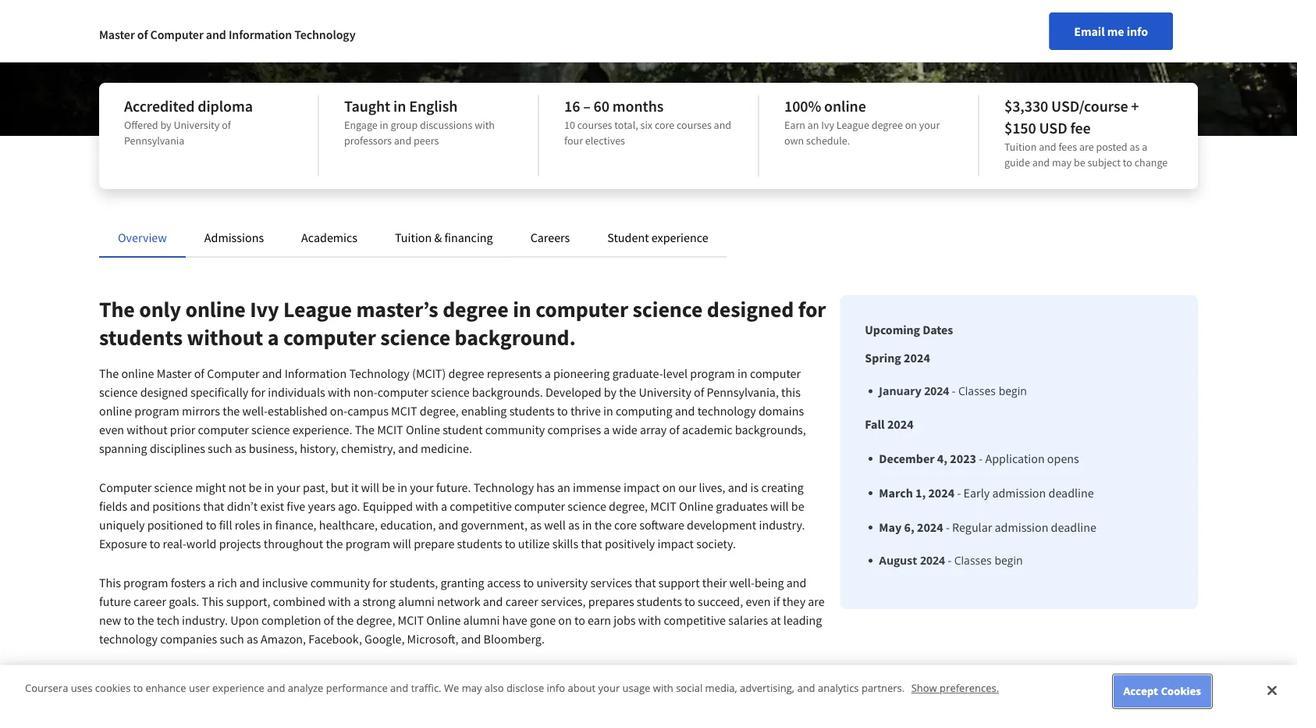 Task type: locate. For each thing, give the bounding box(es) containing it.
group
[[391, 118, 418, 132]]

completion
[[262, 612, 321, 628]]

info inside button
[[1127, 23, 1149, 39]]

0 vertical spatial degree,
[[420, 403, 459, 419]]

spring
[[866, 350, 902, 365]]

of right the array
[[670, 422, 680, 437]]

our
[[679, 480, 697, 495]]

students down support
[[637, 594, 682, 609]]

to down posted
[[1124, 155, 1133, 169]]

dates
[[923, 322, 954, 337]]

with left social in the right of the page
[[653, 681, 674, 695]]

1 vertical spatial core
[[615, 517, 637, 533]]

experience right student
[[652, 230, 709, 245]]

–
[[584, 96, 591, 116]]

in up pennsylvania,
[[738, 365, 748, 381]]

1 vertical spatial may
[[462, 681, 482, 695]]

1 vertical spatial computer
[[207, 365, 260, 381]]

an inside 100% online earn an ivy league degree on your own schedule.
[[808, 118, 820, 132]]

computer up individuals
[[283, 324, 376, 351]]

online inside the online master of computer and information technology (mcit) degree represents a pioneering graduate-level program in computer science designed specifically for individuals with non-computer science backgrounds. developed by the university of pennsylvania, this online program mirrors the well-established on-campus mcit degree, enabling students to thrive in computing and technology domains even without prior computer science experience. the mcit online student community comprises a wide array of academic backgrounds, spanning disciplines such as business, history, chemistry, and medicine.
[[406, 422, 440, 437]]

competitive inside the 'computer science might not be in your past, but it will be in your future. technology has an immense impact on our lives, and is creating fields and positions that didn't exist five years ago. equipped with a competitive computer science degree, mcit online graduates will be uniquely positioned to fill roles in finance, healthcare, education, and government, as well as in the core software development industry. exposure to real-world projects throughout the program will prepare students to utilize skills that positively impact society.'
[[450, 498, 512, 514]]

2 horizontal spatial that
[[635, 575, 656, 590]]

1 vertical spatial impact
[[658, 536, 694, 551]]

0 horizontal spatial community
[[311, 575, 370, 590]]

partners.
[[862, 681, 905, 695]]

accredited
[[124, 96, 195, 116]]

may right 'we'
[[462, 681, 482, 695]]

with inside taught in english engage in group discussions with professors and peers
[[475, 118, 495, 132]]

backgrounds,
[[736, 422, 807, 437]]

even left if on the bottom
[[746, 594, 771, 609]]

are right fees
[[1080, 140, 1095, 154]]

the down "healthcare,"
[[326, 536, 343, 551]]

industry. inside the 'computer science might not be in your past, but it will be in your future. technology has an immense impact on our lives, and is creating fields and positions that didn't exist five years ago. equipped with a competitive computer science degree, mcit online graduates will be uniquely positioned to fill roles in finance, healthcare, education, and government, as well as in the core software development industry. exposure to real-world projects throughout the program will prepare students to utilize skills that positively impact society.'
[[759, 517, 805, 533]]

0 vertical spatial industry.
[[759, 517, 805, 533]]

and
[[206, 27, 226, 42], [714, 118, 732, 132], [394, 134, 412, 148], [1040, 140, 1057, 154], [1033, 155, 1050, 169], [262, 365, 282, 381], [675, 403, 695, 419], [398, 440, 418, 456], [728, 480, 748, 495], [130, 498, 150, 514], [439, 517, 459, 533], [240, 575, 260, 590], [787, 575, 807, 590], [483, 594, 503, 609], [461, 631, 481, 647], [267, 681, 285, 695], [391, 681, 409, 695], [798, 681, 816, 695]]

league up schedule.
[[837, 118, 870, 132]]

as inside this program fosters a rich and inclusive community for students, granting access to university services that support their well-being and future career goals. this support, combined with a strong alumni network and career services, prepares students to succeed, even if they are new to the tech industry. upon completion of the degree, mcit online alumni have gone on to earn jobs with competitive salaries at leading technology companies such as amazon, facebook, google, microsoft, and bloomberg.
[[247, 631, 258, 647]]

email me info button
[[1050, 12, 1174, 50]]

0 vertical spatial by
[[160, 118, 172, 132]]

a up individuals
[[268, 324, 279, 351]]

community inside the online master of computer and information technology (mcit) degree represents a pioneering graduate-level program in computer science designed specifically for individuals with non-computer science backgrounds. developed by the university of pennsylvania, this online program mirrors the well-established on-campus mcit degree, enabling students to thrive in computing and technology domains even without prior computer science experience. the mcit online student community comprises a wide array of academic backgrounds, spanning disciplines such as business, history, chemistry, and medicine.
[[486, 422, 545, 437]]

1 vertical spatial this
[[202, 594, 224, 609]]

deadline for - regular admission deadline
[[1052, 519, 1097, 535]]

will
[[361, 480, 380, 495], [771, 498, 789, 514], [393, 536, 412, 551]]

2 list item from the top
[[880, 552, 1097, 569]]

to inside the online master of computer and information technology (mcit) degree represents a pioneering graduate-level program in computer science designed specifically for individuals with non-computer science backgrounds. developed by the university of pennsylvania, this online program mirrors the well-established on-campus mcit degree, enabling students to thrive in computing and technology domains even without prior computer science experience. the mcit online student community comprises a wide array of academic backgrounds, spanning disciplines such as business, history, chemistry, and medicine.
[[557, 403, 568, 419]]

list item up december 4, 2023 - application opens
[[880, 383, 1097, 399]]

1 vertical spatial designed
[[140, 384, 188, 400]]

of down diploma
[[222, 118, 231, 132]]

0 vertical spatial begin
[[999, 383, 1028, 398]]

even inside the online master of computer and information technology (mcit) degree represents a pioneering graduate-level program in computer science designed specifically for individuals with non-computer science backgrounds. developed by the university of pennsylvania, this online program mirrors the well-established on-campus mcit degree, enabling students to thrive in computing and technology domains even without prior computer science experience. the mcit online student community comprises a wide array of academic backgrounds, spanning disciplines such as business, history, chemistry, and medicine.
[[99, 422, 124, 437]]

by inside the online master of computer and information technology (mcit) degree represents a pioneering graduate-level program in computer science designed specifically for individuals with non-computer science backgrounds. developed by the university of pennsylvania, this online program mirrors the well-established on-campus mcit degree, enabling students to thrive in computing and technology domains even without prior computer science experience. the mcit online student community comprises a wide array of academic backgrounds, spanning disciplines such as business, history, chemistry, and medicine.
[[604, 384, 617, 400]]

cookies
[[1162, 684, 1202, 698]]

1 horizontal spatial master
[[157, 365, 192, 381]]

begin for january 2024 - classes begin
[[999, 383, 1028, 398]]

1 vertical spatial will
[[771, 498, 789, 514]]

in up exist
[[264, 480, 274, 495]]

without up spanning
[[127, 422, 168, 437]]

industry. up companies
[[182, 612, 228, 628]]

1 vertical spatial info
[[547, 681, 566, 695]]

on inside this program fosters a rich and inclusive community for students, granting access to university services that support their well-being and future career goals. this support, combined with a strong alumni network and career services, prepares students to succeed, even if they are new to the tech industry. upon completion of the degree, mcit online alumni have gone on to earn jobs with competitive salaries at leading technology companies such as amazon, facebook, google, microsoft, and bloomberg.
[[559, 612, 572, 628]]

as up utilize
[[530, 517, 542, 533]]

0 horizontal spatial competitive
[[450, 498, 512, 514]]

2 vertical spatial the
[[355, 422, 375, 437]]

well-
[[242, 403, 268, 419], [730, 575, 755, 590]]

that right skills
[[581, 536, 603, 551]]

1 vertical spatial degree,
[[609, 498, 648, 514]]

and left earn
[[714, 118, 732, 132]]

mcit inside this program fosters a rich and inclusive community for students, granting access to university services that support their well-being and future career goals. this support, combined with a strong alumni network and career services, prepares students to succeed, even if they are new to the tech industry. upon completion of the degree, mcit online alumni have gone on to earn jobs with competitive salaries at leading technology companies such as amazon, facebook, google, microsoft, and bloomberg.
[[398, 612, 424, 628]]

as up change
[[1130, 140, 1140, 154]]

2 vertical spatial technology
[[474, 480, 534, 495]]

1 horizontal spatial an
[[808, 118, 820, 132]]

0 horizontal spatial courses
[[578, 118, 613, 132]]

tuition left &
[[395, 230, 432, 245]]

a inside $3,330 usd/course + $150 usd fee tuition and fees are posted as a guide and may be subject to change
[[1143, 140, 1148, 154]]

information inside the online master of computer and information technology (mcit) degree represents a pioneering graduate-level program in computer science designed specifically for individuals with non-computer science backgrounds. developed by the university of pennsylvania, this online program mirrors the well-established on-campus mcit degree, enabling students to thrive in computing and technology domains even without prior computer science experience. the mcit online student community comprises a wide array of academic backgrounds, spanning disciplines such as business, history, chemistry, and medicine.
[[285, 365, 347, 381]]

1 horizontal spatial ivy
[[822, 118, 835, 132]]

2024 for january
[[925, 383, 950, 398]]

science up positions
[[154, 480, 193, 495]]

1 horizontal spatial experience
[[652, 230, 709, 245]]

impact down software in the bottom of the page
[[658, 536, 694, 551]]

students down only
[[99, 324, 183, 351]]

background.
[[455, 324, 576, 351]]

core inside 16 – 60 months 10 courses total, six core courses and four electives
[[655, 118, 675, 132]]

0 horizontal spatial by
[[160, 118, 172, 132]]

0 vertical spatial an
[[808, 118, 820, 132]]

1 horizontal spatial competitive
[[664, 612, 726, 628]]

academics link
[[302, 230, 358, 245]]

online inside "the only online ivy league master's degree in computer science designed for students without a computer science background."
[[185, 296, 246, 323]]

1 horizontal spatial on
[[663, 480, 676, 495]]

as
[[1130, 140, 1140, 154], [235, 440, 246, 456], [530, 517, 542, 533], [568, 517, 580, 533], [247, 631, 258, 647]]

mcit
[[391, 403, 418, 419], [377, 422, 404, 437], [651, 498, 677, 514], [398, 612, 424, 628]]

medicine.
[[421, 440, 472, 456]]

to left utilize
[[505, 536, 516, 551]]

0 horizontal spatial on
[[559, 612, 572, 628]]

list item containing january 2024
[[880, 383, 1097, 399]]

admission down march 1, 2024 - early admission deadline
[[995, 519, 1049, 535]]

community down enabling
[[486, 422, 545, 437]]

university down level
[[639, 384, 692, 400]]

designed inside "the only online ivy league master's degree in computer science designed for students without a computer science background."
[[707, 296, 794, 323]]

impact up software in the bottom of the page
[[624, 480, 660, 495]]

non-
[[353, 384, 378, 400]]

1 vertical spatial an
[[558, 480, 571, 495]]

program inside the 'computer science might not be in your past, but it will be in your future. technology has an immense impact on our lives, and is creating fields and positions that didn't exist five years ago. equipped with a competitive computer science degree, mcit online graduates will be uniquely positioned to fill roles in finance, healthcare, education, and government, as well as in the core software development industry. exposure to real-world projects throughout the program will prepare students to utilize skills that positively impact society.'
[[346, 536, 391, 551]]

1 vertical spatial such
[[220, 631, 244, 647]]

positions
[[153, 498, 201, 514]]

0 horizontal spatial core
[[615, 517, 637, 533]]

deadline
[[1049, 485, 1095, 501], [1052, 519, 1097, 535]]

1 horizontal spatial degree,
[[420, 403, 459, 419]]

are
[[1080, 140, 1095, 154], [809, 594, 825, 609]]

2024 right fall
[[888, 416, 914, 432]]

fall 2024
[[866, 416, 914, 432]]

for
[[799, 296, 827, 323], [251, 384, 266, 400], [373, 575, 387, 590]]

tuition
[[1005, 140, 1037, 154], [395, 230, 432, 245]]

1 horizontal spatial technology
[[698, 403, 757, 419]]

that
[[203, 498, 225, 514], [581, 536, 603, 551], [635, 575, 656, 590]]

admission down the application
[[993, 485, 1047, 501]]

1 horizontal spatial by
[[604, 384, 617, 400]]

1 horizontal spatial that
[[581, 536, 603, 551]]

what makes this degree unique?
[[99, 670, 318, 689]]

0 vertical spatial for
[[799, 296, 827, 323]]

1 vertical spatial competitive
[[664, 612, 726, 628]]

tuition inside $3,330 usd/course + $150 usd fee tuition and fees are posted as a guide and may be subject to change
[[1005, 140, 1037, 154]]

and up uniquely
[[130, 498, 150, 514]]

tech
[[157, 612, 180, 628]]

lives,
[[699, 480, 726, 495]]

students inside the 'computer science might not be in your past, but it will be in your future. technology has an immense impact on our lives, and is creating fields and positions that didn't exist five years ago. equipped with a competitive computer science degree, mcit online graduates will be uniquely positioned to fill roles in finance, healthcare, education, and government, as well as in the core software development industry. exposure to real-world projects throughout the program will prepare students to utilize skills that positively impact society.'
[[457, 536, 503, 551]]

to down developed at the bottom left of page
[[557, 403, 568, 419]]

are inside $3,330 usd/course + $150 usd fee tuition and fees are posted as a guide and may be subject to change
[[1080, 140, 1095, 154]]

in up background.
[[513, 296, 532, 323]]

program
[[691, 365, 736, 381], [135, 403, 179, 419], [346, 536, 391, 551], [123, 575, 168, 590]]

with right discussions
[[475, 118, 495, 132]]

as inside the online master of computer and information technology (mcit) degree represents a pioneering graduate-level program in computer science designed specifically for individuals with non-computer science backgrounds. developed by the university of pennsylvania, this online program mirrors the well-established on-campus mcit degree, enabling students to thrive in computing and technology domains even without prior computer science experience. the mcit online student community comprises a wide array of academic backgrounds, spanning disciplines such as business, history, chemistry, and medicine.
[[235, 440, 246, 456]]

with inside the 'computer science might not be in your past, but it will be in your future. technology has an immense impact on our lives, and is creating fields and positions that didn't exist five years ago. equipped with a competitive computer science degree, mcit online graduates will be uniquely positioned to fill roles in finance, healthcare, education, and government, as well as in the core software development industry. exposure to real-world projects throughout the program will prepare students to utilize skills that positively impact society.'
[[416, 498, 439, 514]]

an right has
[[558, 480, 571, 495]]

are inside this program fosters a rich and inclusive community for students, granting access to university services that support their well-being and future career goals. this support, combined with a strong alumni network and career services, prepares students to succeed, even if they are new to the tech industry. upon completion of the degree, mcit online alumni have gone on to earn jobs with competitive salaries at leading technology companies such as amazon, facebook, google, microsoft, and bloomberg.
[[809, 594, 825, 609]]

and up prepare
[[439, 517, 459, 533]]

0 horizontal spatial even
[[99, 422, 124, 437]]

1 vertical spatial technology
[[99, 631, 158, 647]]

on inside the 'computer science might not be in your past, but it will be in your future. technology has an immense impact on our lives, and is creating fields and positions that didn't exist five years ago. equipped with a competitive computer science degree, mcit online graduates will be uniquely positioned to fill roles in finance, healthcare, education, and government, as well as in the core software development industry. exposure to real-world projects throughout the program will prepare students to utilize skills that positively impact society.'
[[663, 480, 676, 495]]

list
[[872, 449, 1097, 569]]

online inside 100% online earn an ivy league degree on your own schedule.
[[825, 96, 867, 116]]

2 vertical spatial computer
[[99, 480, 152, 495]]

be right not
[[249, 480, 262, 495]]

this inside the online master of computer and information technology (mcit) degree represents a pioneering graduate-level program in computer science designed specifically for individuals with non-computer science backgrounds. developed by the university of pennsylvania, this online program mirrors the well-established on-campus mcit degree, enabling students to thrive in computing and technology domains even without prior computer science experience. the mcit online student community comprises a wide array of academic backgrounds, spanning disciplines such as business, history, chemistry, and medicine.
[[782, 384, 801, 400]]

at
[[771, 612, 781, 628]]

students down government,
[[457, 536, 503, 551]]

1 vertical spatial information
[[285, 365, 347, 381]]

to down support
[[685, 594, 696, 609]]

mcit inside the 'computer science might not be in your past, but it will be in your future. technology has an immense impact on our lives, and is creating fields and positions that didn't exist five years ago. equipped with a competitive computer science degree, mcit online graduates will be uniquely positioned to fill roles in finance, healthcare, education, and government, as well as in the core software development industry. exposure to real-world projects throughout the program will prepare students to utilize skills that positively impact society.'
[[651, 498, 677, 514]]

2 courses from the left
[[677, 118, 712, 132]]

0 vertical spatial such
[[208, 440, 232, 456]]

2 horizontal spatial on
[[906, 118, 918, 132]]

will down education,
[[393, 536, 412, 551]]

google,
[[365, 631, 405, 647]]

1 horizontal spatial industry.
[[759, 517, 805, 533]]

opens
[[1048, 451, 1080, 466]]

computer inside the 'computer science might not be in your past, but it will be in your future. technology has an immense impact on our lives, and is creating fields and positions that didn't exist five years ago. equipped with a competitive computer science degree, mcit online graduates will be uniquely positioned to fill roles in finance, healthcare, education, and government, as well as in the core software development industry. exposure to real-world projects throughout the program will prepare students to utilize skills that positively impact society.'
[[515, 498, 566, 514]]

0 vertical spatial will
[[361, 480, 380, 495]]

1 horizontal spatial this
[[782, 384, 801, 400]]

experience right user
[[212, 681, 265, 695]]

classes for january 2024
[[959, 383, 997, 398]]

taught
[[344, 96, 391, 116]]

0 vertical spatial well-
[[242, 403, 268, 419]]

0 horizontal spatial this
[[185, 670, 211, 689]]

60
[[594, 96, 610, 116]]

0 horizontal spatial this
[[99, 575, 121, 590]]

computer
[[150, 27, 204, 42], [207, 365, 260, 381], [99, 480, 152, 495]]

fall
[[866, 416, 885, 432]]

in inside "the only online ivy league master's degree in computer science designed for students without a computer science background."
[[513, 296, 532, 323]]

classes down the regular
[[955, 553, 992, 568]]

community up strong
[[311, 575, 370, 590]]

fees
[[1059, 140, 1078, 154]]

by
[[160, 118, 172, 132], [604, 384, 617, 400]]

0 vertical spatial experience
[[652, 230, 709, 245]]

- for regular
[[946, 519, 950, 535]]

march 1, 2024 - early admission deadline
[[880, 485, 1095, 501]]

this right the makes
[[185, 670, 211, 689]]

for inside "the only online ivy league master's degree in computer science designed for students without a computer science background."
[[799, 296, 827, 323]]

usd/course
[[1052, 96, 1129, 116]]

courses
[[578, 118, 613, 132], [677, 118, 712, 132]]

world
[[187, 536, 217, 551]]

might
[[195, 480, 226, 495]]

of inside this program fosters a rich and inclusive community for students, granting access to university services that support their well-being and future career goals. this support, combined with a strong alumni network and career services, prepares students to succeed, even if they are new to the tech industry. upon completion of the degree, mcit online alumni have gone on to earn jobs with competitive salaries at leading technology companies such as amazon, facebook, google, microsoft, and bloomberg.
[[324, 612, 334, 628]]

1 horizontal spatial courses
[[677, 118, 712, 132]]

0 horizontal spatial designed
[[140, 384, 188, 400]]

2 vertical spatial degree,
[[356, 612, 395, 628]]

competitive up government,
[[450, 498, 512, 514]]

as left 'business,'
[[235, 440, 246, 456]]

online
[[825, 96, 867, 116], [185, 296, 246, 323], [121, 365, 154, 381], [99, 403, 132, 419]]

1 horizontal spatial university
[[639, 384, 692, 400]]

0 horizontal spatial info
[[547, 681, 566, 695]]

that inside this program fosters a rich and inclusive community for students, granting access to university services that support their well-being and future career goals. this support, combined with a strong alumni network and career services, prepares students to succeed, even if they are new to the tech industry. upon completion of the degree, mcit online alumni have gone on to earn jobs with competitive salaries at leading technology companies such as amazon, facebook, google, microsoft, and bloomberg.
[[635, 575, 656, 590]]

industry. inside this program fosters a rich and inclusive community for students, granting access to university services that support their well-being and future career goals. this support, combined with a strong alumni network and career services, prepares students to succeed, even if they are new to the tech industry. upon completion of the degree, mcit online alumni have gone on to earn jobs with competitive salaries at leading technology companies such as amazon, facebook, google, microsoft, and bloomberg.
[[182, 612, 228, 628]]

0 horizontal spatial may
[[462, 681, 482, 695]]

august 2024 - classes begin
[[880, 553, 1024, 568]]

will right it
[[361, 480, 380, 495]]

the inside "the only online ivy league master's degree in computer science designed for students without a computer science background."
[[99, 296, 135, 323]]

- for application
[[980, 451, 983, 466]]

your inside 100% online earn an ivy league degree on your own schedule.
[[920, 118, 941, 132]]

mcit up software in the bottom of the page
[[651, 498, 677, 514]]

list item
[[880, 383, 1097, 399], [880, 552, 1097, 569]]

online inside the 'computer science might not be in your past, but it will be in your future. technology has an immense impact on our lives, and is creating fields and positions that didn't exist five years ago. equipped with a competitive computer science degree, mcit online graduates will be uniquely positioned to fill roles in finance, healthcare, education, and government, as well as in the core software development industry. exposure to real-world projects throughout the program will prepare students to utilize skills that positively impact society.'
[[679, 498, 714, 514]]

january 2024 - classes begin
[[880, 383, 1028, 398]]

microsoft,
[[407, 631, 459, 647]]

1 vertical spatial the
[[99, 365, 119, 381]]

1 horizontal spatial career
[[506, 594, 539, 609]]

0 horizontal spatial university
[[174, 118, 220, 132]]

by inside "accredited diploma offered by university of pennsylvania"
[[160, 118, 172, 132]]

1 vertical spatial well-
[[730, 575, 755, 590]]

master
[[99, 27, 135, 42], [157, 365, 192, 381]]

computer up pioneering
[[536, 296, 629, 323]]

2024 for august
[[921, 553, 946, 568]]

overview
[[118, 230, 167, 245]]

0 vertical spatial admission
[[993, 485, 1047, 501]]

league down academics
[[284, 296, 352, 323]]

- for early
[[958, 485, 962, 501]]

1 vertical spatial experience
[[212, 681, 265, 695]]

accept cookies
[[1124, 684, 1202, 698]]

info right "me"
[[1127, 23, 1149, 39]]

0 vertical spatial league
[[837, 118, 870, 132]]

the left only
[[99, 296, 135, 323]]

computer science might not be in your past, but it will be in your future. technology has an immense impact on our lives, and is creating fields and positions that didn't exist five years ago. equipped with a competitive computer science degree, mcit online graduates will be uniquely positioned to fill roles in finance, healthcare, education, and government, as well as in the core software development industry. exposure to real-world projects throughout the program will prepare students to utilize skills that positively impact society.
[[99, 480, 805, 551]]

0 vertical spatial list item
[[880, 383, 1097, 399]]

may
[[880, 519, 902, 535]]

competitive down succeed,
[[664, 612, 726, 628]]

core
[[655, 118, 675, 132], [615, 517, 637, 533]]

on-
[[330, 403, 348, 419]]

this down rich
[[202, 594, 224, 609]]

to right cookies
[[133, 681, 143, 695]]

such
[[208, 440, 232, 456], [220, 631, 244, 647]]

six
[[641, 118, 653, 132]]

and up they
[[787, 575, 807, 590]]

computer up pennsylvania,
[[750, 365, 801, 381]]

1 horizontal spatial info
[[1127, 23, 1149, 39]]

with up facebook,
[[328, 594, 351, 609]]

but
[[331, 480, 349, 495]]

tuition & financing
[[395, 230, 493, 245]]

0 vertical spatial ivy
[[822, 118, 835, 132]]

even up spanning
[[99, 422, 124, 437]]

well- right their
[[730, 575, 755, 590]]

0 vertical spatial core
[[655, 118, 675, 132]]

of up facebook,
[[324, 612, 334, 628]]

1 list item from the top
[[880, 383, 1097, 399]]

university inside "accredited diploma offered by university of pennsylvania"
[[174, 118, 220, 132]]

program down "healthcare,"
[[346, 536, 391, 551]]

online up schedule.
[[825, 96, 867, 116]]

pioneering
[[554, 365, 610, 381]]

such down upon
[[220, 631, 244, 647]]

technology down new
[[99, 631, 158, 647]]

1 vertical spatial community
[[311, 575, 370, 590]]

online up 'medicine.' at the bottom left
[[406, 422, 440, 437]]

such up might
[[208, 440, 232, 456]]

2023
[[951, 451, 977, 466]]

- right january
[[953, 383, 956, 398]]

0 horizontal spatial experience
[[212, 681, 265, 695]]

0 horizontal spatial are
[[809, 594, 825, 609]]

be up the equipped
[[382, 480, 395, 495]]

0 vertical spatial information
[[229, 27, 292, 42]]

without inside the online master of computer and information technology (mcit) degree represents a pioneering graduate-level program in computer science designed specifically for individuals with non-computer science backgrounds. developed by the university of pennsylvania, this online program mirrors the well-established on-campus mcit degree, enabling students to thrive in computing and technology domains even without prior computer science experience. the mcit online student community comprises a wide array of academic backgrounds, spanning disciplines such as business, history, chemistry, and medicine.
[[127, 422, 168, 437]]

0 horizontal spatial ivy
[[250, 296, 279, 323]]

privacy alert dialog
[[0, 665, 1298, 720]]

exposure
[[99, 536, 147, 551]]

1 vertical spatial industry.
[[182, 612, 228, 628]]

subject
[[1088, 155, 1121, 169]]

0 vertical spatial competitive
[[450, 498, 512, 514]]

$3,330
[[1005, 96, 1049, 116]]

1 vertical spatial ivy
[[250, 296, 279, 323]]

will down creating
[[771, 498, 789, 514]]

0 vertical spatial community
[[486, 422, 545, 437]]

computer inside the online master of computer and information technology (mcit) degree represents a pioneering graduate-level program in computer science designed specifically for individuals with non-computer science backgrounds. developed by the university of pennsylvania, this online program mirrors the well-established on-campus mcit degree, enabling students to thrive in computing and technology domains even without prior computer science experience. the mcit online student community comprises a wide array of academic backgrounds, spanning disciplines such as business, history, chemistry, and medicine.
[[207, 365, 260, 381]]

with inside privacy alert dialog
[[653, 681, 674, 695]]

didn't
[[227, 498, 258, 514]]

fosters
[[171, 575, 206, 590]]

0 vertical spatial info
[[1127, 23, 1149, 39]]

this
[[782, 384, 801, 400], [185, 670, 211, 689]]

1 horizontal spatial tuition
[[1005, 140, 1037, 154]]

designed
[[707, 296, 794, 323], [140, 384, 188, 400]]

classes for august 2024
[[955, 553, 992, 568]]

0 horizontal spatial an
[[558, 480, 571, 495]]

the for the online master of computer and information technology (mcit) degree represents a pioneering graduate-level program in computer science designed specifically for individuals with non-computer science backgrounds. developed by the university of pennsylvania, this online program mirrors the well-established on-campus mcit degree, enabling students to thrive in computing and technology domains even without prior computer science experience. the mcit online student community comprises a wide array of academic backgrounds, spanning disciplines such as business, history, chemistry, and medicine.
[[99, 365, 119, 381]]

core up positively
[[615, 517, 637, 533]]

your
[[920, 118, 941, 132], [277, 480, 301, 495], [410, 480, 434, 495], [599, 681, 620, 695]]

1 horizontal spatial community
[[486, 422, 545, 437]]

1 vertical spatial university
[[639, 384, 692, 400]]

to inside privacy alert dialog
[[133, 681, 143, 695]]

0 horizontal spatial technology
[[99, 631, 158, 647]]

without up specifically
[[187, 324, 263, 351]]

an right earn
[[808, 118, 820, 132]]

on
[[906, 118, 918, 132], [663, 480, 676, 495], [559, 612, 572, 628]]

the down campus
[[355, 422, 375, 437]]

science
[[633, 296, 703, 323], [380, 324, 451, 351], [99, 384, 138, 400], [431, 384, 470, 400], [251, 422, 290, 437], [154, 480, 193, 495], [568, 498, 607, 514]]

0 vertical spatial online
[[406, 422, 440, 437]]

0 vertical spatial alumni
[[398, 594, 435, 609]]

students inside the online master of computer and information technology (mcit) degree represents a pioneering graduate-level program in computer science designed specifically for individuals with non-computer science backgrounds. developed by the university of pennsylvania, this online program mirrors the well-established on-campus mcit degree, enabling students to thrive in computing and technology domains even without prior computer science experience. the mcit online student community comprises a wide array of academic backgrounds, spanning disciplines such as business, history, chemistry, and medicine.
[[510, 403, 555, 419]]

1 vertical spatial league
[[284, 296, 352, 323]]

and up academic
[[675, 403, 695, 419]]

core right the six
[[655, 118, 675, 132]]

of inside "accredited diploma offered by university of pennsylvania"
[[222, 118, 231, 132]]

and right microsoft,
[[461, 631, 481, 647]]

the
[[99, 296, 135, 323], [99, 365, 119, 381], [355, 422, 375, 437]]

online inside this program fosters a rich and inclusive community for students, granting access to university services that support their well-being and future career goals. this support, combined with a strong alumni network and career services, prepares students to succeed, even if they are new to the tech industry. upon completion of the degree, mcit online alumni have gone on to earn jobs with competitive salaries at leading technology companies such as amazon, facebook, google, microsoft, and bloomberg.
[[427, 612, 461, 628]]

represents
[[487, 365, 542, 381]]

degree, up student
[[420, 403, 459, 419]]

skills
[[553, 536, 579, 551]]

0 horizontal spatial well-
[[242, 403, 268, 419]]

1 vertical spatial deadline
[[1052, 519, 1097, 535]]

0 vertical spatial deadline
[[1049, 485, 1095, 501]]

info
[[1127, 23, 1149, 39], [547, 681, 566, 695]]

degree, down immense
[[609, 498, 648, 514]]

advertising,
[[740, 681, 795, 695]]

1 career from the left
[[134, 594, 166, 609]]

prepares
[[589, 594, 635, 609]]

2 vertical spatial will
[[393, 536, 412, 551]]

with inside the online master of computer and information technology (mcit) degree represents a pioneering graduate-level program in computer science designed specifically for individuals with non-computer science backgrounds. developed by the university of pennsylvania, this online program mirrors the well-established on-campus mcit degree, enabling students to thrive in computing and technology domains even without prior computer science experience. the mcit online student community comprises a wide array of academic backgrounds, spanning disciplines such as business, history, chemistry, and medicine.
[[328, 384, 351, 400]]

1 horizontal spatial for
[[373, 575, 387, 590]]

0 horizontal spatial industry.
[[182, 612, 228, 628]]

0 vertical spatial classes
[[959, 383, 997, 398]]

careers link
[[531, 230, 570, 245]]

1 vertical spatial technology
[[349, 365, 410, 381]]

has
[[537, 480, 555, 495]]

0 vertical spatial technology
[[698, 403, 757, 419]]

in right thrive
[[604, 403, 614, 419]]

well- down specifically
[[242, 403, 268, 419]]

accredited diploma offered by university of pennsylvania
[[124, 96, 253, 148]]

uniquely
[[99, 517, 145, 533]]

usage
[[623, 681, 651, 695]]



Task type: describe. For each thing, give the bounding box(es) containing it.
- down may 6, 2024 - regular admission deadline
[[949, 553, 952, 568]]

community inside this program fosters a rich and inclusive community for students, granting access to university services that support their well-being and future career goals. this support, combined with a strong alumni network and career services, prepares students to succeed, even if they are new to the tech industry. upon completion of the degree, mcit online alumni have gone on to earn jobs with competitive salaries at leading technology companies such as amazon, facebook, google, microsoft, and bloomberg.
[[311, 575, 370, 590]]

such inside this program fosters a rich and inclusive community for students, granting access to university services that support their well-being and future career goals. this support, combined with a strong alumni network and career services, prepares students to succeed, even if they are new to the tech industry. upon completion of the degree, mcit online alumni have gone on to earn jobs with competitive salaries at leading technology companies such as amazon, facebook, google, microsoft, and bloomberg.
[[220, 631, 244, 647]]

students inside this program fosters a rich and inclusive community for students, granting access to university services that support their well-being and future career goals. this support, combined with a strong alumni network and career services, prepares students to succeed, even if they are new to the tech industry. upon completion of the degree, mcit online alumni have gone on to earn jobs with competitive salaries at leading technology companies such as amazon, facebook, google, microsoft, and bloomberg.
[[637, 594, 682, 609]]

as right well
[[568, 517, 580, 533]]

the down graduate-
[[619, 384, 637, 400]]

0 vertical spatial technology
[[295, 27, 356, 42]]

university inside the online master of computer and information technology (mcit) degree represents a pioneering graduate-level program in computer science designed specifically for individuals with non-computer science backgrounds. developed by the university of pennsylvania, this online program mirrors the well-established on-campus mcit degree, enabling students to thrive in computing and technology domains even without prior computer science experience. the mcit online student community comprises a wide array of academic backgrounds, spanning disciplines such as business, history, chemistry, and medicine.
[[639, 384, 692, 400]]

degree inside the online master of computer and information technology (mcit) degree represents a pioneering graduate-level program in computer science designed specifically for individuals with non-computer science backgrounds. developed by the university of pennsylvania, this online program mirrors the well-established on-campus mcit degree, enabling students to thrive in computing and technology domains even without prior computer science experience. the mcit online student community comprises a wide array of academic backgrounds, spanning disciplines such as business, history, chemistry, and medicine.
[[449, 365, 485, 381]]

0 horizontal spatial tuition
[[395, 230, 432, 245]]

admission for early
[[993, 485, 1047, 501]]

and up support,
[[240, 575, 260, 590]]

100%
[[785, 96, 822, 116]]

technology inside the online master of computer and information technology (mcit) degree represents a pioneering graduate-level program in computer science designed specifically for individuals with non-computer science backgrounds. developed by the university of pennsylvania, this online program mirrors the well-established on-campus mcit degree, enabling students to thrive in computing and technology domains even without prior computer science experience. the mcit online student community comprises a wide array of academic backgrounds, spanning disciplines such as business, history, chemistry, and medicine.
[[698, 403, 757, 419]]

2024 right the '6,'
[[918, 519, 944, 535]]

to left real-
[[150, 536, 160, 551]]

experience.
[[293, 422, 353, 437]]

and left analyze
[[267, 681, 285, 695]]

program up prior
[[135, 403, 179, 419]]

the up facebook,
[[337, 612, 354, 628]]

core inside the 'computer science might not be in your past, but it will be in your future. technology has an immense impact on our lives, and is creating fields and positions that didn't exist five years ago. equipped with a competitive computer science degree, mcit online graduates will be uniquely positioned to fill roles in finance, healthcare, education, and government, as well as in the core software development industry. exposure to real-world projects throughout the program will prepare students to utilize skills that positively impact society.'
[[615, 517, 637, 533]]

history,
[[300, 440, 339, 456]]

be inside $3,330 usd/course + $150 usd fee tuition and fees are posted as a guide and may be subject to change
[[1075, 155, 1086, 169]]

0 vertical spatial computer
[[150, 27, 204, 42]]

1 horizontal spatial will
[[393, 536, 412, 551]]

to right new
[[124, 612, 135, 628]]

degree, inside the online master of computer and information technology (mcit) degree represents a pioneering graduate-level program in computer science designed specifically for individuals with non-computer science backgrounds. developed by the university of pennsylvania, this online program mirrors the well-established on-campus mcit degree, enabling students to thrive in computing and technology domains even without prior computer science experience. the mcit online student community comprises a wide array of academic backgrounds, spanning disciplines such as business, history, chemistry, and medicine.
[[420, 403, 459, 419]]

august
[[880, 553, 918, 568]]

and left traffic.
[[391, 681, 409, 695]]

well- inside the online master of computer and information technology (mcit) degree represents a pioneering graduate-level program in computer science designed specifically for individuals with non-computer science backgrounds. developed by the university of pennsylvania, this online program mirrors the well-established on-campus mcit degree, enabling students to thrive in computing and technology domains even without prior computer science experience. the mcit online student community comprises a wide array of academic backgrounds, spanning disciplines such as business, history, chemistry, and medicine.
[[242, 403, 268, 419]]

mcit right campus
[[391, 403, 418, 419]]

mcit up chemistry,
[[377, 422, 404, 437]]

pennsylvania,
[[707, 384, 779, 400]]

developed
[[546, 384, 602, 400]]

online down only
[[121, 365, 154, 381]]

careers
[[531, 230, 570, 245]]

2024 for fall
[[888, 416, 914, 432]]

and left analytics
[[798, 681, 816, 695]]

1 horizontal spatial this
[[202, 594, 224, 609]]

inclusive
[[262, 575, 308, 590]]

comprises
[[548, 422, 601, 437]]

projects
[[219, 536, 261, 551]]

we
[[444, 681, 459, 695]]

science up spanning
[[99, 384, 138, 400]]

granting
[[441, 575, 485, 590]]

analyze
[[288, 681, 324, 695]]

campus
[[348, 403, 389, 419]]

bloomberg.
[[484, 631, 545, 647]]

show preferences. link
[[912, 681, 1000, 695]]

a up developed at the bottom left of page
[[545, 365, 551, 381]]

0 horizontal spatial will
[[361, 480, 380, 495]]

throughout
[[264, 536, 323, 551]]

months
[[613, 96, 664, 116]]

future.
[[436, 480, 471, 495]]

array
[[640, 422, 667, 437]]

a inside "the only online ivy league master's degree in computer science designed for students without a computer science background."
[[268, 324, 279, 351]]

the up positively
[[595, 517, 612, 533]]

computing
[[616, 403, 673, 419]]

accept cookies button
[[1114, 675, 1212, 708]]

of up academic
[[694, 384, 705, 400]]

science down (mcit)
[[431, 384, 470, 400]]

positioned
[[147, 517, 203, 533]]

league inside "the only online ivy league master's degree in computer science designed for students without a computer science background."
[[284, 296, 352, 323]]

the for the only online ivy league master's degree in computer science designed for students without a computer science background.
[[99, 296, 135, 323]]

strong
[[363, 594, 396, 609]]

past,
[[303, 480, 328, 495]]

technology inside the online master of computer and information technology (mcit) degree represents a pioneering graduate-level program in computer science designed specifically for individuals with non-computer science backgrounds. developed by the university of pennsylvania, this online program mirrors the well-established on-campus mcit degree, enabling students to thrive in computing and technology domains even without prior computer science experience. the mcit online student community comprises a wide array of academic backgrounds, spanning disciplines such as business, history, chemistry, and medicine.
[[349, 365, 410, 381]]

student experience link
[[608, 230, 709, 245]]

your inside privacy alert dialog
[[599, 681, 620, 695]]

info inside privacy alert dialog
[[547, 681, 566, 695]]

and down usd
[[1040, 140, 1057, 154]]

and inside taught in english engage in group discussions with professors and peers
[[394, 134, 412, 148]]

0 horizontal spatial that
[[203, 498, 225, 514]]

spanning
[[99, 440, 147, 456]]

experience inside privacy alert dialog
[[212, 681, 265, 695]]

technology inside this program fosters a rich and inclusive community for students, granting access to university services that support their well-being and future career goals. this support, combined with a strong alumni network and career services, prepares students to succeed, even if they are new to the tech industry. upon completion of the degree, mcit online alumni have gone on to earn jobs with competitive salaries at leading technology companies such as amazon, facebook, google, microsoft, and bloomberg.
[[99, 631, 158, 647]]

thrive
[[571, 403, 601, 419]]

even inside this program fosters a rich and inclusive community for students, granting access to university services that support their well-being and future career goals. this support, combined with a strong alumni network and career services, prepares students to succeed, even if they are new to the tech industry. upon completion of the degree, mcit online alumni have gone on to earn jobs with competitive salaries at leading technology companies such as amazon, facebook, google, microsoft, and bloomberg.
[[746, 594, 771, 609]]

the down specifically
[[223, 403, 240, 419]]

in down exist
[[263, 517, 273, 533]]

and up diploma
[[206, 27, 226, 42]]

0 vertical spatial impact
[[624, 480, 660, 495]]

companies
[[160, 631, 217, 647]]

program up pennsylvania,
[[691, 365, 736, 381]]

students inside "the only online ivy league master's degree in computer science designed for students without a computer science background."
[[99, 324, 183, 351]]

a left strong
[[354, 594, 360, 609]]

prior
[[170, 422, 196, 437]]

coursera uses cookies to enhance user experience and analyze performance and traffic. we may also disclose info about your usage with social media, advertising, and analytics partners. show preferences.
[[25, 681, 1000, 695]]

+
[[1132, 96, 1140, 116]]

a left rich
[[208, 575, 215, 590]]

ivy inside "the only online ivy league master's degree in computer science designed for students without a computer science background."
[[250, 296, 279, 323]]

science down master's
[[380, 324, 451, 351]]

access
[[487, 575, 521, 590]]

new
[[99, 612, 121, 628]]

master of computer and information technology
[[99, 27, 356, 42]]

jobs
[[614, 612, 636, 628]]

support
[[659, 575, 700, 590]]

league inside 100% online earn an ivy league degree on your own schedule.
[[837, 118, 870, 132]]

technology inside the 'computer science might not be in your past, but it will be in your future. technology has an immense impact on our lives, and is creating fields and positions that didn't exist five years ago. equipped with a competitive computer science degree, mcit online graduates will be uniquely positioned to fill roles in finance, healthcare, education, and government, as well as in the core software development industry. exposure to real-world projects throughout the program will prepare students to utilize skills that positively impact society.'
[[474, 480, 534, 495]]

may 6, 2024 - regular admission deadline
[[880, 519, 1097, 535]]

admissions link
[[204, 230, 264, 245]]

of up specifically
[[194, 365, 205, 381]]

facebook,
[[309, 631, 362, 647]]

master inside the online master of computer and information technology (mcit) degree represents a pioneering graduate-level program in computer science designed specifically for individuals with non-computer science backgrounds. developed by the university of pennsylvania, this online program mirrors the well-established on-campus mcit degree, enabling students to thrive in computing and technology domains even without prior computer science experience. the mcit online student community comprises a wide array of academic backgrounds, spanning disciplines such as business, history, chemistry, and medicine.
[[157, 365, 192, 381]]

guide
[[1005, 155, 1031, 169]]

not
[[229, 480, 246, 495]]

uses
[[71, 681, 93, 695]]

1 courses from the left
[[578, 118, 613, 132]]

may inside $3,330 usd/course + $150 usd fee tuition and fees are posted as a guide and may be subject to change
[[1053, 155, 1072, 169]]

2024 for spring
[[904, 350, 931, 365]]

science up 'business,'
[[251, 422, 290, 437]]

spring 2024
[[866, 350, 931, 365]]

may inside privacy alert dialog
[[462, 681, 482, 695]]

immense
[[573, 480, 621, 495]]

show
[[912, 681, 938, 695]]

and left 'medicine.' at the bottom left
[[398, 440, 418, 456]]

degree, inside the 'computer science might not be in your past, but it will be in your future. technology has an immense impact on our lives, and is creating fields and positions that didn't exist five years ago. equipped with a competitive computer science degree, mcit online graduates will be uniquely positioned to fill roles in finance, healthcare, education, and government, as well as in the core software development industry. exposure to real-world projects throughout the program will prepare students to utilize skills that positively impact society.'
[[609, 498, 648, 514]]

list item containing august 2024
[[880, 552, 1097, 569]]

begin for august 2024 - classes begin
[[995, 553, 1024, 568]]

computer down mirrors
[[198, 422, 249, 437]]

to left 'earn'
[[575, 612, 586, 628]]

to left fill
[[206, 517, 217, 533]]

five
[[287, 498, 306, 514]]

2024 right 1,
[[929, 485, 955, 501]]

domains
[[759, 403, 805, 419]]

established
[[268, 403, 328, 419]]

such inside the online master of computer and information technology (mcit) degree represents a pioneering graduate-level program in computer science designed specifically for individuals with non-computer science backgrounds. developed by the university of pennsylvania, this online program mirrors the well-established on-campus mcit degree, enabling students to thrive in computing and technology domains even without prior computer science experience. the mcit online student community comprises a wide array of academic backgrounds, spanning disciplines such as business, history, chemistry, and medicine.
[[208, 440, 232, 456]]

english
[[409, 96, 458, 116]]

2 career from the left
[[506, 594, 539, 609]]

without inside "the only online ivy league master's degree in computer science designed for students without a computer science background."
[[187, 324, 263, 351]]

in up the group
[[394, 96, 406, 116]]

of up accredited
[[137, 27, 148, 42]]

and down access on the bottom
[[483, 594, 503, 609]]

this program fosters a rich and inclusive community for students, granting access to university services that support their well-being and future career goals. this support, combined with a strong alumni network and career services, prepares students to succeed, even if they are new to the tech industry. upon completion of the degree, mcit online alumni have gone on to earn jobs with competitive salaries at leading technology companies such as amazon, facebook, google, microsoft, and bloomberg.
[[99, 575, 825, 647]]

16 – 60 months 10 courses total, six core courses and four electives
[[565, 96, 732, 148]]

be down creating
[[792, 498, 805, 514]]

program inside this program fosters a rich and inclusive community for students, granting access to university services that support their well-being and future career goals. this support, combined with a strong alumni network and career services, prepares students to succeed, even if they are new to the tech industry. upon completion of the degree, mcit online alumni have gone on to earn jobs with competitive salaries at leading technology companies such as amazon, facebook, google, microsoft, and bloomberg.
[[123, 575, 168, 590]]

to inside $3,330 usd/course + $150 usd fee tuition and fees are posted as a guide and may be subject to change
[[1124, 155, 1133, 169]]

for inside the online master of computer and information technology (mcit) degree represents a pioneering graduate-level program in computer science designed specifically for individuals with non-computer science backgrounds. developed by the university of pennsylvania, this online program mirrors the well-established on-campus mcit degree, enabling students to thrive in computing and technology domains even without prior computer science experience. the mcit online student community comprises a wide array of academic backgrounds, spanning disciplines such as business, history, chemistry, and medicine.
[[251, 384, 266, 400]]

as inside $3,330 usd/course + $150 usd fee tuition and fees are posted as a guide and may be subject to change
[[1130, 140, 1140, 154]]

a left wide
[[604, 422, 610, 437]]

in right well
[[583, 517, 592, 533]]

0 horizontal spatial master
[[99, 27, 135, 42]]

science up level
[[633, 296, 703, 323]]

rich
[[217, 575, 237, 590]]

designed inside the online master of computer and information technology (mcit) degree represents a pioneering graduate-level program in computer science designed specifically for individuals with non-computer science backgrounds. developed by the university of pennsylvania, this online program mirrors the well-established on-campus mcit degree, enabling students to thrive in computing and technology domains even without prior computer science experience. the mcit online student community comprises a wide array of academic backgrounds, spanning disciplines such as business, history, chemistry, and medicine.
[[140, 384, 188, 400]]

media,
[[706, 681, 738, 695]]

2 horizontal spatial will
[[771, 498, 789, 514]]

fill
[[219, 517, 232, 533]]

deadline for - early admission deadline
[[1049, 485, 1095, 501]]

total,
[[615, 118, 639, 132]]

degree inside "the only online ivy league master's degree in computer science designed for students without a computer science background."
[[443, 296, 509, 323]]

computer down (mcit)
[[378, 384, 429, 400]]

tuition & financing link
[[395, 230, 493, 245]]

degree, inside this program fosters a rich and inclusive community for students, granting access to university services that support their well-being and future career goals. this support, combined with a strong alumni network and career services, prepares students to succeed, even if they are new to the tech industry. upon completion of the degree, mcit online alumni have gone on to earn jobs with competitive salaries at leading technology companies such as amazon, facebook, google, microsoft, and bloomberg.
[[356, 612, 395, 628]]

degree inside 100% online earn an ivy league degree on your own schedule.
[[872, 118, 903, 132]]

and left the is
[[728, 480, 748, 495]]

to right access on the bottom
[[524, 575, 534, 590]]

a inside the 'computer science might not be in your past, but it will be in your future. technology has an immense impact on our lives, and is creating fields and positions that didn't exist five years ago. equipped with a competitive computer science degree, mcit online graduates will be uniquely positioned to fill roles in finance, healthcare, education, and government, as well as in the core software development industry. exposure to real-world projects throughout the program will prepare students to utilize skills that positively impact society.'
[[441, 498, 448, 514]]

and inside 16 – 60 months 10 courses total, six core courses and four electives
[[714, 118, 732, 132]]

coursera
[[25, 681, 68, 695]]

science down immense
[[568, 498, 607, 514]]

analytics
[[818, 681, 859, 695]]

have
[[503, 612, 528, 628]]

1 horizontal spatial alumni
[[464, 612, 500, 628]]

in up the equipped
[[398, 480, 408, 495]]

creating
[[762, 480, 804, 495]]

earn
[[588, 612, 612, 628]]

list containing december 4, 2023
[[872, 449, 1097, 569]]

disclose
[[507, 681, 544, 695]]

competitive inside this program fosters a rich and inclusive community for students, granting access to university services that support their well-being and future career goals. this support, combined with a strong alumni network and career services, prepares students to succeed, even if they are new to the tech industry. upon completion of the degree, mcit online alumni have gone on to earn jobs with competitive salaries at leading technology companies such as amazon, facebook, google, microsoft, and bloomberg.
[[664, 612, 726, 628]]

peers
[[414, 134, 439, 148]]

an inside the 'computer science might not be in your past, but it will be in your future. technology has an immense impact on our lives, and is creating fields and positions that didn't exist five years ago. equipped with a competitive computer science degree, mcit online graduates will be uniquely positioned to fill roles in finance, healthcare, education, and government, as well as in the core software development industry. exposure to real-world projects throughout the program will prepare students to utilize skills that positively impact society.'
[[558, 480, 571, 495]]

earn
[[785, 118, 806, 132]]

4,
[[938, 451, 948, 466]]

financing
[[445, 230, 493, 245]]

services,
[[541, 594, 586, 609]]

6,
[[905, 519, 915, 535]]

discussions
[[420, 118, 473, 132]]

the only online ivy league master's degree in computer science designed for students without a computer science background.
[[99, 296, 827, 351]]

1 vertical spatial this
[[185, 670, 211, 689]]

with right jobs
[[639, 612, 662, 628]]

1 vertical spatial that
[[581, 536, 603, 551]]

schedule.
[[807, 134, 851, 148]]

healthcare,
[[319, 517, 378, 533]]

university
[[537, 575, 588, 590]]

december 4, 2023 - application opens
[[880, 451, 1080, 466]]

computer inside the 'computer science might not be in your past, but it will be in your future. technology has an immense impact on our lives, and is creating fields and positions that didn't exist five years ago. equipped with a competitive computer science degree, mcit online graduates will be uniquely positioned to fill roles in finance, healthcare, education, and government, as well as in the core software development industry. exposure to real-world projects throughout the program will prepare students to utilize skills that positively impact society.'
[[99, 480, 152, 495]]

on inside 100% online earn an ivy league degree on your own schedule.
[[906, 118, 918, 132]]

online up spanning
[[99, 403, 132, 419]]

100% online earn an ivy league degree on your own schedule.
[[785, 96, 941, 148]]

ivy inside 100% online earn an ivy league degree on your own schedule.
[[822, 118, 835, 132]]

the left the 'tech'
[[137, 612, 154, 628]]

society.
[[697, 536, 736, 551]]

and up individuals
[[262, 365, 282, 381]]

fee
[[1071, 118, 1091, 138]]

master's
[[356, 296, 439, 323]]

well- inside this program fosters a rich and inclusive community for students, granting access to university services that support their well-being and future career goals. this support, combined with a strong alumni network and career services, prepares students to succeed, even if they are new to the tech industry. upon completion of the degree, mcit online alumni have gone on to earn jobs with competitive salaries at leading technology companies such as amazon, facebook, google, microsoft, and bloomberg.
[[730, 575, 755, 590]]

10
[[565, 118, 575, 132]]

in left the group
[[380, 118, 389, 132]]

and right guide
[[1033, 155, 1050, 169]]

admission for regular
[[995, 519, 1049, 535]]

for inside this program fosters a rich and inclusive community for students, granting access to university services that support their well-being and future career goals. this support, combined with a strong alumni network and career services, prepares students to succeed, even if they are new to the tech industry. upon completion of the degree, mcit online alumni have gone on to earn jobs with competitive salaries at leading technology companies such as amazon, facebook, google, microsoft, and bloomberg.
[[373, 575, 387, 590]]



Task type: vqa. For each thing, say whether or not it's contained in the screenshot.
the bottom list box
no



